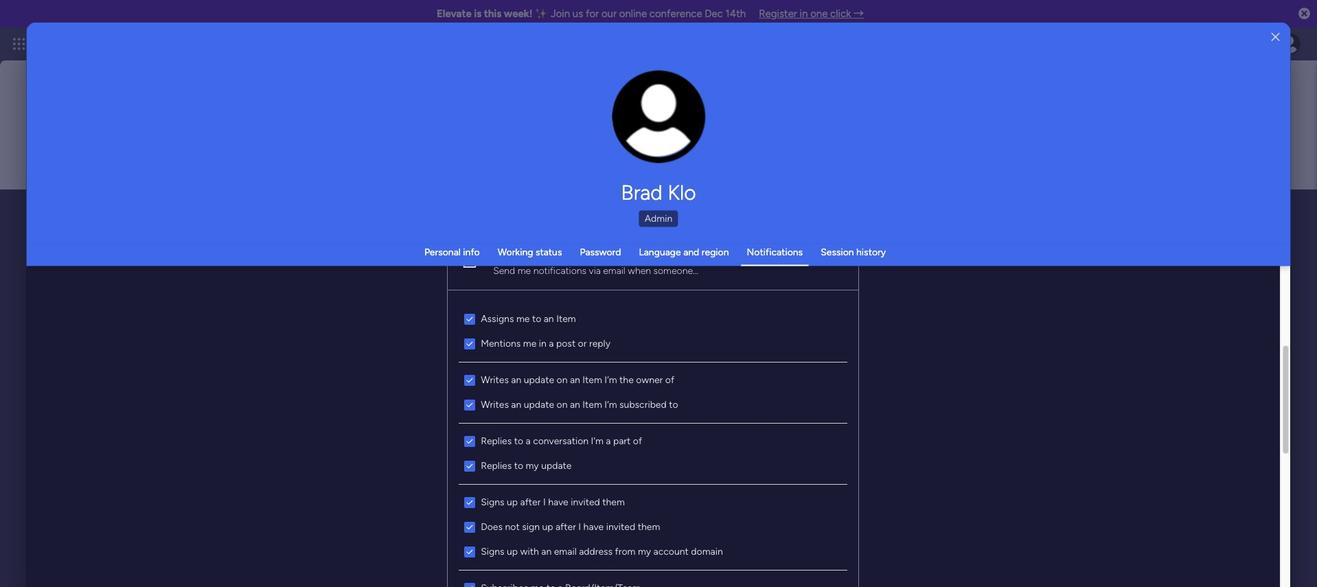 Task type: locate. For each thing, give the bounding box(es) containing it.
1 vertical spatial i'm
[[605, 399, 617, 410]]

me down working status link
[[518, 265, 531, 276]]

2 signs from the top
[[481, 546, 505, 557]]

to
[[532, 313, 542, 325], [669, 399, 678, 410], [514, 435, 524, 447], [514, 460, 524, 471]]

after down signs up after i have invited them
[[556, 521, 576, 533]]

0 vertical spatial writes
[[481, 374, 509, 386]]

working status
[[498, 246, 562, 258]]

elevate is this week! ✨ join us for our online conference dec 14th
[[437, 8, 746, 20]]

0 horizontal spatial email
[[554, 546, 577, 557]]

notifications
[[534, 265, 587, 276]]

owner
[[636, 374, 663, 386]]

a
[[549, 338, 554, 349], [526, 435, 531, 447], [606, 435, 611, 447]]

register
[[759, 8, 797, 20]]

have up does not sign up after i have invited them
[[548, 496, 569, 508]]

register in one click → link
[[759, 8, 864, 20]]

1 vertical spatial i
[[579, 521, 581, 533]]

1 vertical spatial in
[[539, 338, 547, 349]]

up for with
[[507, 546, 518, 557]]

0 vertical spatial i
[[543, 496, 546, 508]]

my
[[526, 460, 539, 471], [638, 546, 651, 557]]

them up account
[[638, 521, 660, 533]]

email inside dropdown button
[[603, 265, 626, 276]]

with
[[521, 546, 539, 557]]

item up post
[[557, 313, 576, 325]]

me right assigns
[[517, 313, 530, 325]]

notifications link
[[747, 246, 803, 258]]

is
[[474, 8, 482, 20]]

0 horizontal spatial have
[[548, 496, 569, 508]]

in left post
[[539, 338, 547, 349]]

update
[[524, 374, 555, 386], [524, 399, 555, 410], [542, 460, 572, 471]]

my down conversation
[[526, 460, 539, 471]]

a up replies to my update
[[526, 435, 531, 447]]

email inside region
[[554, 546, 577, 557]]

0 vertical spatial signs
[[481, 496, 505, 508]]

have
[[548, 496, 569, 508], [584, 521, 604, 533]]

in
[[800, 8, 808, 20], [539, 338, 547, 349]]

password
[[580, 246, 621, 258]]

a left post
[[549, 338, 554, 349]]

profile
[[663, 124, 688, 134]]

them
[[603, 496, 625, 508], [638, 521, 660, 533]]

0 vertical spatial up
[[507, 496, 518, 508]]

1 signs from the top
[[481, 496, 505, 508]]

item for subscribed
[[583, 399, 603, 410]]

of right 'owner'
[[666, 374, 675, 386]]

and
[[683, 246, 699, 258]]

1 vertical spatial email
[[554, 546, 577, 557]]

info
[[463, 246, 480, 258]]

email right via
[[603, 265, 626, 276]]

1 horizontal spatial have
[[584, 521, 604, 533]]

when
[[628, 265, 651, 276]]

0 horizontal spatial invited
[[571, 496, 600, 508]]

part
[[613, 435, 631, 447]]

update up conversation
[[524, 399, 555, 410]]

on down writes an update on an item i'm the owner of
[[557, 399, 568, 410]]

0 vertical spatial i'm
[[605, 374, 617, 386]]

to right subscribed
[[669, 399, 678, 410]]

1 vertical spatial replies
[[481, 460, 512, 471]]

writes
[[481, 374, 509, 386], [481, 399, 509, 410]]

1 horizontal spatial them
[[638, 521, 660, 533]]

1 vertical spatial my
[[638, 546, 651, 557]]

14th
[[726, 8, 746, 20]]

notifications
[[747, 246, 803, 258]]

domain
[[691, 546, 723, 557]]

of
[[666, 374, 675, 386], [633, 435, 642, 447]]

update for writes an update on an item i'm subscribed to
[[524, 399, 555, 410]]

an right with
[[542, 546, 552, 557]]

0 horizontal spatial i
[[543, 496, 546, 508]]

1 horizontal spatial i
[[579, 521, 581, 533]]

0 vertical spatial me
[[518, 265, 531, 276]]

or
[[578, 338, 587, 349]]

brad
[[621, 180, 663, 205]]

i'm left the at the bottom left
[[605, 374, 617, 386]]

up right sign
[[542, 521, 553, 533]]

signs down does on the bottom of the page
[[481, 546, 505, 557]]

the
[[620, 374, 634, 386]]

our
[[602, 8, 617, 20]]

0 horizontal spatial a
[[526, 435, 531, 447]]

of right part
[[633, 435, 642, 447]]

update down mentions me in a post or reply
[[524, 374, 555, 386]]

an
[[544, 313, 554, 325], [511, 374, 522, 386], [570, 374, 581, 386], [511, 399, 522, 410], [570, 399, 581, 410], [542, 546, 552, 557]]

1 vertical spatial on
[[557, 399, 568, 410]]

replies to my update
[[481, 460, 572, 471]]

reply
[[589, 338, 611, 349]]

email down does not sign up after i have invited them
[[554, 546, 577, 557]]

invited up "from"
[[606, 521, 636, 533]]

1 vertical spatial signs
[[481, 546, 505, 557]]

2 writes from the top
[[481, 399, 509, 410]]

up for after
[[507, 496, 518, 508]]

1 on from the top
[[557, 374, 568, 386]]

signs
[[481, 496, 505, 508], [481, 546, 505, 557]]

signs for signs up after i have invited them
[[481, 496, 505, 508]]

a left part
[[606, 435, 611, 447]]

1 horizontal spatial email
[[603, 265, 626, 276]]

replies
[[481, 435, 512, 447], [481, 460, 512, 471]]

to up mentions me in a post or reply
[[532, 313, 542, 325]]

my right "from"
[[638, 546, 651, 557]]

after
[[521, 496, 541, 508], [556, 521, 576, 533]]

1 horizontal spatial of
[[666, 374, 675, 386]]

0 vertical spatial email
[[603, 265, 626, 276]]

1 vertical spatial item
[[583, 374, 603, 386]]

i'm left part
[[591, 435, 604, 447]]

up
[[507, 496, 518, 508], [542, 521, 553, 533], [507, 546, 518, 557]]

language and region
[[639, 246, 729, 258]]

subscribed
[[620, 399, 667, 410]]

change profile picture
[[630, 124, 688, 146]]

have up address
[[584, 521, 604, 533]]

0 vertical spatial in
[[800, 8, 808, 20]]

i'm left subscribed
[[605, 399, 617, 410]]

2 vertical spatial update
[[542, 460, 572, 471]]

elevate
[[437, 8, 472, 20]]

in left one
[[800, 8, 808, 20]]

writes for writes an update on an item i'm subscribed to
[[481, 399, 509, 410]]

click
[[830, 8, 851, 20]]

0 vertical spatial replies
[[481, 435, 512, 447]]

i'm
[[605, 374, 617, 386], [605, 399, 617, 410], [591, 435, 604, 447]]

0 horizontal spatial in
[[539, 338, 547, 349]]

i up address
[[579, 521, 581, 533]]

picture
[[645, 136, 673, 146]]

personal info
[[424, 246, 480, 258]]

conference
[[650, 8, 702, 20]]

item up writes an update on an item i'm subscribed to
[[583, 374, 603, 386]]

invited up does not sign up after i have invited them
[[571, 496, 600, 508]]

update down conversation
[[542, 460, 572, 471]]

status
[[536, 246, 562, 258]]

0 vertical spatial on
[[557, 374, 568, 386]]

me
[[518, 265, 531, 276], [517, 313, 530, 325], [523, 338, 537, 349]]

on
[[557, 374, 568, 386], [557, 399, 568, 410]]

1 vertical spatial after
[[556, 521, 576, 533]]

us
[[573, 8, 583, 20]]

0 vertical spatial my
[[526, 460, 539, 471]]

brad klo
[[621, 180, 696, 205]]

region
[[448, 290, 859, 587]]

me down assigns me to an item
[[523, 338, 537, 349]]

0 vertical spatial after
[[521, 496, 541, 508]]

item
[[557, 313, 576, 325], [583, 374, 603, 386], [583, 399, 603, 410]]

up up not
[[507, 496, 518, 508]]

1 image
[[1117, 28, 1129, 44]]

session history link
[[821, 246, 886, 258]]

1 horizontal spatial invited
[[606, 521, 636, 533]]

email for via
[[603, 265, 626, 276]]

2 vertical spatial item
[[583, 399, 603, 410]]

2 on from the top
[[557, 399, 568, 410]]

1 vertical spatial writes
[[481, 399, 509, 410]]

replies for replies to a conversation i'm a part of
[[481, 435, 512, 447]]

None field
[[157, 196, 1262, 225]]

1 horizontal spatial my
[[638, 546, 651, 557]]

replies up does on the bottom of the page
[[481, 460, 512, 471]]

1 vertical spatial me
[[517, 313, 530, 325]]

via
[[589, 265, 601, 276]]

2 replies from the top
[[481, 460, 512, 471]]

item for the
[[583, 374, 603, 386]]

0 horizontal spatial them
[[603, 496, 625, 508]]

1 writes from the top
[[481, 374, 509, 386]]

after up sign
[[521, 496, 541, 508]]

0 vertical spatial of
[[666, 374, 675, 386]]

i up does not sign up after i have invited them
[[543, 496, 546, 508]]

1 vertical spatial them
[[638, 521, 660, 533]]

up left with
[[507, 546, 518, 557]]

2 vertical spatial up
[[507, 546, 518, 557]]

online
[[619, 8, 647, 20]]

an up writes an update on an item i'm subscribed to
[[570, 374, 581, 386]]

signs up does on the bottom of the page
[[481, 496, 505, 508]]

invited
[[571, 496, 600, 508], [606, 521, 636, 533]]

0 vertical spatial invited
[[571, 496, 600, 508]]

replies up replies to my update
[[481, 435, 512, 447]]

0 horizontal spatial of
[[633, 435, 642, 447]]

mentions
[[481, 338, 521, 349]]

for
[[586, 8, 599, 20]]

them up does not sign up after i have invited them
[[603, 496, 625, 508]]

me inside dropdown button
[[518, 265, 531, 276]]

assigns me to an item
[[481, 313, 576, 325]]

an down mentions
[[511, 374, 522, 386]]

on up writes an update on an item i'm subscribed to
[[557, 374, 568, 386]]

on for the
[[557, 374, 568, 386]]

personal
[[424, 246, 461, 258]]

1 replies from the top
[[481, 435, 512, 447]]

region
[[702, 246, 729, 258]]

2 vertical spatial i'm
[[591, 435, 604, 447]]

0 vertical spatial update
[[524, 374, 555, 386]]

email
[[603, 265, 626, 276], [554, 546, 577, 557]]

1 vertical spatial invited
[[606, 521, 636, 533]]

2 vertical spatial me
[[523, 338, 537, 349]]

writes for writes an update on an item i'm the owner of
[[481, 374, 509, 386]]

1 vertical spatial update
[[524, 399, 555, 410]]

item down writes an update on an item i'm the owner of
[[583, 399, 603, 410]]



Task type: vqa. For each thing, say whether or not it's contained in the screenshot.
FILTER popup button
no



Task type: describe. For each thing, give the bounding box(es) containing it.
change
[[630, 124, 661, 134]]

1 horizontal spatial in
[[800, 8, 808, 20]]

me for assigns
[[517, 313, 530, 325]]

1 horizontal spatial a
[[549, 338, 554, 349]]

brad klo image
[[1279, 33, 1301, 55]]

password link
[[580, 246, 621, 258]]

language
[[639, 246, 681, 258]]

join
[[551, 8, 570, 20]]

replies for replies to my update
[[481, 460, 512, 471]]

replies to a conversation i'm a part of
[[481, 435, 642, 447]]

2 horizontal spatial a
[[606, 435, 611, 447]]

personal info link
[[424, 246, 480, 258]]

signs up after i have invited them
[[481, 496, 625, 508]]

one
[[811, 8, 828, 20]]

someone...
[[654, 265, 699, 276]]

an up replies to a conversation i'm a part of
[[511, 399, 522, 410]]

not
[[505, 521, 520, 533]]

1 vertical spatial up
[[542, 521, 553, 533]]

writes an update on an item i'm subscribed to
[[481, 399, 678, 410]]

1 vertical spatial of
[[633, 435, 642, 447]]

signs up with an email address from my account domain
[[481, 546, 723, 557]]

send me notifications via email when someone...
[[493, 265, 699, 276]]

me for mentions
[[523, 338, 537, 349]]

signs for signs up with an email address from my account domain
[[481, 546, 505, 557]]

register in one click →
[[759, 8, 864, 20]]

address
[[579, 546, 613, 557]]

0 vertical spatial item
[[557, 313, 576, 325]]

admin
[[645, 212, 673, 224]]

close image
[[1272, 32, 1280, 42]]

region containing assigns me to an item
[[448, 290, 859, 587]]

assigns
[[481, 313, 514, 325]]

1 horizontal spatial after
[[556, 521, 576, 533]]

an down writes an update on an item i'm the owner of
[[570, 399, 581, 410]]

an up mentions me in a post or reply
[[544, 313, 554, 325]]

0 vertical spatial them
[[603, 496, 625, 508]]

session
[[821, 246, 854, 258]]

working
[[498, 246, 533, 258]]

does
[[481, 521, 503, 533]]

update for writes an update on an item i'm the owner of
[[524, 374, 555, 386]]

change profile picture button
[[612, 70, 706, 163]]

working status link
[[498, 246, 562, 258]]

this
[[484, 8, 502, 20]]

writes an update on an item i'm the owner of
[[481, 374, 675, 386]]

0 vertical spatial have
[[548, 496, 569, 508]]

brad klo button
[[470, 180, 848, 205]]

conversation
[[533, 435, 589, 447]]

language and region link
[[639, 246, 729, 258]]

dec
[[705, 8, 723, 20]]

send
[[493, 265, 516, 276]]

→
[[854, 8, 864, 20]]

on for subscribed
[[557, 399, 568, 410]]

1 vertical spatial have
[[584, 521, 604, 533]]

to down replies to a conversation i'm a part of
[[514, 460, 524, 471]]

from
[[615, 546, 636, 557]]

select product image
[[12, 37, 26, 51]]

klo
[[668, 180, 696, 205]]

history
[[856, 246, 886, 258]]

i'm for subscribed
[[605, 399, 617, 410]]

does not sign up after i have invited them
[[481, 521, 660, 533]]

session history
[[821, 246, 886, 258]]

in inside region
[[539, 338, 547, 349]]

sign
[[522, 521, 540, 533]]

email for an
[[554, 546, 577, 557]]

post
[[557, 338, 576, 349]]

0 horizontal spatial my
[[526, 460, 539, 471]]

account
[[654, 546, 689, 557]]

send me notifications via email when someone... button
[[448, 236, 859, 290]]

✨
[[535, 8, 548, 20]]

week!
[[504, 8, 533, 20]]

0 horizontal spatial after
[[521, 496, 541, 508]]

to up replies to my update
[[514, 435, 524, 447]]

mentions me in a post or reply
[[481, 338, 611, 349]]

i'm for the
[[605, 374, 617, 386]]

me for send
[[518, 265, 531, 276]]



